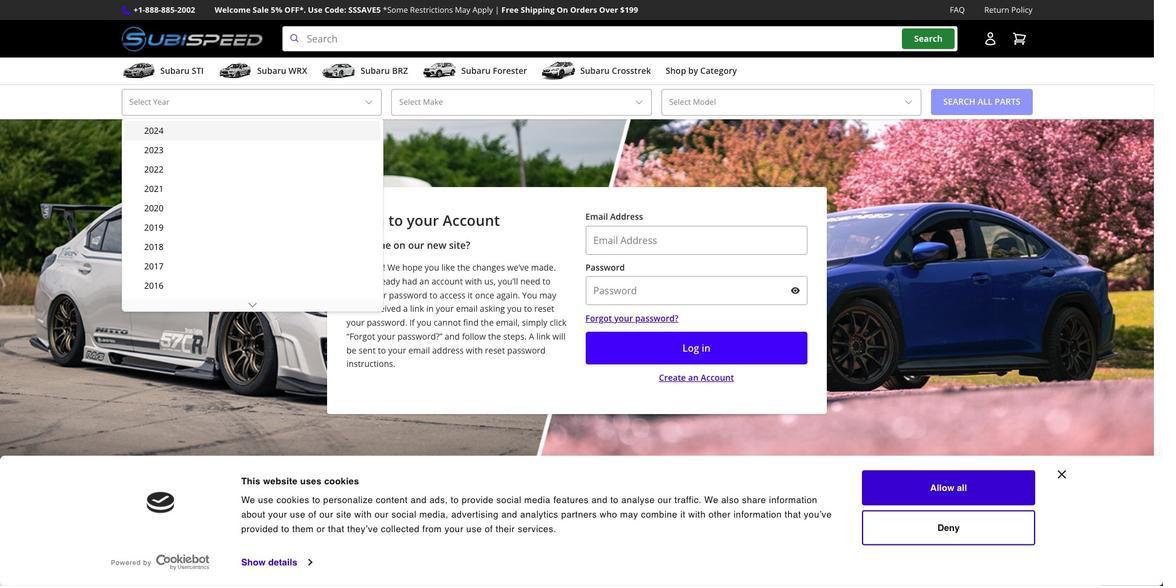 Task type: describe. For each thing, give the bounding box(es) containing it.
on
[[394, 239, 406, 252]]

exclusive
[[175, 528, 217, 541]]

get
[[123, 545, 136, 557]]

orders
[[570, 4, 597, 15]]

return policy link
[[985, 4, 1033, 16]]

2 vertical spatial reset
[[485, 345, 505, 356]]

0 horizontal spatial reset
[[347, 289, 367, 301]]

time inside "exclusive rewards get exclusive offers and rewards every time you shop! plus, explore other ways to earn"
[[277, 545, 295, 557]]

1 vertical spatial account
[[701, 372, 734, 384]]

1 vertical spatial password
[[507, 345, 546, 356]]

create an account
[[659, 372, 734, 384]]

1 vertical spatial reset
[[534, 303, 555, 315]]

made.
[[531, 262, 556, 273]]

logo - opens in a new window image
[[112, 555, 210, 571]]

may
[[455, 4, 471, 15]]

$199
[[620, 4, 638, 15]]

welcome sale 5% off*. use code: sssave5
[[215, 4, 381, 15]]

0 vertical spatial account
[[443, 210, 500, 230]]

an inside 'create an account' link
[[688, 372, 699, 384]]

forgot your password? link
[[586, 313, 808, 325]]

may
[[540, 289, 556, 301]]

asking
[[480, 303, 505, 315]]

log in button
[[586, 332, 808, 365]]

already
[[371, 276, 400, 287]]

888-
[[145, 4, 161, 15]]

to inside "exclusive rewards get exclusive offers and rewards every time you shop! plus, explore other ways to earn"
[[264, 559, 272, 570]]

2023
[[144, 144, 164, 156]]

2002
[[177, 4, 195, 15]]

return
[[985, 4, 1010, 15]]

first time on our new site?
[[347, 239, 470, 252]]

you inside "exclusive rewards get exclusive offers and rewards every time you shop! plus, explore other ways to earn"
[[297, 545, 312, 557]]

2017
[[144, 261, 164, 272]]

email address
[[586, 211, 643, 222]]

click
[[550, 317, 567, 328]]

"forgot
[[347, 331, 375, 342]]

you
[[522, 289, 537, 301]]

5%
[[271, 4, 283, 15]]

sent
[[359, 345, 376, 356]]

2020
[[144, 202, 164, 214]]

1 horizontal spatial email
[[456, 303, 478, 315]]

email,
[[496, 317, 520, 328]]

welcome
[[215, 4, 251, 15]]

*some
[[383, 4, 408, 15]]

login
[[347, 210, 385, 230]]

email
[[586, 211, 608, 222]]

forgot
[[586, 313, 612, 324]]

our
[[408, 239, 424, 252]]

password?"
[[398, 331, 443, 342]]

and inside welcome! we hope you like the changes we've made. if you already had an account with us, you'll need to reset your password to access it once again. you may have received a link in your email asking you to reset your password. if you cannot find the email, simply click "forgot your password?" and follow the steps. a link will be sent to your email address with reset password instructions.
[[445, 331, 460, 342]]

log
[[683, 342, 699, 355]]

in inside forgot your password? log in
[[702, 342, 711, 355]]

create
[[659, 372, 686, 384]]

exclusive rewards get exclusive offers and rewards every time you shop! plus, explore other ways to earn
[[123, 528, 312, 570]]

we've
[[507, 262, 529, 273]]

instructions.
[[347, 358, 396, 370]]

2024
[[144, 125, 164, 136]]

all in one place track and view all orders from one central hub
[[845, 528, 1029, 557]]

group containing 2024
[[125, 121, 380, 587]]

welcome!
[[347, 262, 385, 273]]

|
[[495, 4, 500, 15]]

your up our
[[407, 210, 439, 230]]

steps.
[[503, 331, 527, 342]]

password
[[586, 262, 625, 273]]

your inside forgot your password? log in
[[614, 313, 633, 324]]

policy
[[1012, 4, 1033, 15]]

login to your account
[[347, 210, 500, 230]]

central
[[984, 545, 1011, 557]]

cannot
[[434, 317, 461, 328]]

Password password field
[[586, 276, 808, 305]]

account
[[432, 276, 463, 287]]

0 horizontal spatial email
[[409, 345, 430, 356]]

+1-
[[134, 4, 145, 15]]

to right sent
[[378, 345, 386, 356]]

*some restrictions may apply | free shipping on orders over $199
[[383, 4, 638, 15]]

0 horizontal spatial if
[[347, 276, 352, 287]]

to left access on the left of the page
[[430, 289, 438, 301]]

exclusive
[[139, 545, 174, 557]]

shop!
[[142, 559, 164, 570]]

new
[[427, 239, 447, 252]]

your up "received"
[[369, 289, 387, 301]]

forgot your password? log in
[[586, 313, 711, 355]]

every
[[254, 545, 275, 557]]

2022
[[144, 164, 164, 175]]

hope
[[402, 262, 423, 273]]

had
[[402, 276, 417, 287]]

list box containing 2024
[[122, 118, 383, 587]]

to down "you"
[[524, 303, 532, 315]]

view
[[886, 545, 904, 557]]

will
[[553, 331, 566, 342]]

welcome! we hope you like the changes we've made. if you already had an account with us, you'll need to reset your password to access it once again. you may have received a link in your email asking you to reset your password. if you cannot find the email, simply click "forgot your password?" and follow the steps. a link will be sent to your email address with reset password instructions.
[[347, 262, 567, 370]]

create an account link
[[659, 372, 734, 384]]

all
[[906, 545, 915, 557]]

track
[[845, 545, 866, 557]]



Task type: vqa. For each thing, say whether or not it's contained in the screenshot.
Crosstrek
no



Task type: locate. For each thing, give the bounding box(es) containing it.
follow
[[462, 331, 486, 342]]

the right like
[[457, 262, 470, 273]]

1 horizontal spatial time
[[370, 239, 391, 252]]

1 horizontal spatial free
[[502, 4, 519, 15]]

in right a
[[426, 303, 434, 315]]

2 horizontal spatial reset
[[534, 303, 555, 315]]

2021
[[144, 183, 164, 195]]

+1-888-885-2002
[[134, 4, 195, 15]]

reset up have
[[347, 289, 367, 301]]

email
[[456, 303, 478, 315], [409, 345, 430, 356]]

password?
[[635, 313, 679, 324]]

0 vertical spatial link
[[410, 303, 424, 315]]

first
[[347, 239, 367, 252]]

0 horizontal spatial free
[[425, 528, 446, 541]]

access
[[440, 289, 466, 301]]

1 horizontal spatial an
[[688, 372, 699, 384]]

1 horizontal spatial if
[[410, 317, 415, 328]]

address
[[610, 211, 643, 222]]

0 vertical spatial the
[[457, 262, 470, 273]]

account down log in button
[[701, 372, 734, 384]]

1 horizontal spatial account
[[701, 372, 734, 384]]

2 vertical spatial the
[[488, 331, 501, 342]]

1 vertical spatial an
[[688, 372, 699, 384]]

in
[[915, 528, 924, 541]]

with down follow
[[466, 345, 483, 356]]

faq link
[[950, 4, 965, 16]]

off*.
[[285, 4, 306, 15]]

offers
[[177, 545, 200, 557]]

again.
[[497, 289, 520, 301]]

password down a at the left of page
[[507, 345, 546, 356]]

time left on
[[370, 239, 391, 252]]

ways
[[242, 559, 262, 570]]

to up on
[[389, 210, 403, 230]]

rewards
[[220, 528, 260, 541]]

we
[[388, 262, 400, 273]]

an inside welcome! we hope you like the changes we've made. if you already had an account with us, you'll need to reset your password to access it once again. you may have received a link in your email asking you to reset your password. if you cannot find the email, simply click "forgot your password?" and follow the steps. a link will be sent to your email address with reset password instructions.
[[420, 276, 429, 287]]

email down it
[[456, 303, 478, 315]]

you right every
[[297, 545, 312, 557]]

1 vertical spatial shipping
[[448, 528, 489, 541]]

1 vertical spatial time
[[277, 545, 295, 557]]

and inside all in one place track and view all orders from one central hub
[[869, 545, 884, 557]]

your right "forgot"
[[614, 313, 633, 324]]

and left "view"
[[869, 545, 884, 557]]

885-
[[161, 4, 177, 15]]

to
[[389, 210, 403, 230], [543, 276, 551, 287], [430, 289, 438, 301], [524, 303, 532, 315], [378, 345, 386, 356], [264, 559, 272, 570]]

1 vertical spatial link
[[537, 331, 550, 342]]

1 vertical spatial in
[[702, 342, 711, 355]]

from
[[945, 545, 965, 557]]

time
[[370, 239, 391, 252], [277, 545, 295, 557]]

your down have
[[347, 317, 365, 328]]

your
[[407, 210, 439, 230], [369, 289, 387, 301], [436, 303, 454, 315], [614, 313, 633, 324], [347, 317, 365, 328], [377, 331, 396, 342], [388, 345, 406, 356]]

other
[[219, 559, 240, 570]]

you down welcome!
[[354, 276, 369, 287]]

0 horizontal spatial shipping
[[448, 528, 489, 541]]

account
[[443, 210, 500, 230], [701, 372, 734, 384]]

1 horizontal spatial shipping
[[521, 4, 555, 15]]

1 vertical spatial if
[[410, 317, 415, 328]]

with up it
[[465, 276, 482, 287]]

code:
[[325, 4, 346, 15]]

shipping
[[521, 4, 555, 15], [448, 528, 489, 541]]

0 vertical spatial an
[[420, 276, 429, 287]]

an right create
[[688, 372, 699, 384]]

2018
[[144, 241, 164, 253]]

the down email,
[[488, 331, 501, 342]]

search button
[[902, 29, 955, 49]]

you down again.
[[507, 303, 522, 315]]

0 vertical spatial email
[[456, 303, 478, 315]]

link
[[410, 303, 424, 315], [537, 331, 550, 342]]

reset
[[347, 289, 367, 301], [534, 303, 555, 315], [485, 345, 505, 356]]

0 vertical spatial shipping
[[521, 4, 555, 15]]

an right "had"
[[420, 276, 429, 287]]

in right log
[[702, 342, 711, 355]]

group
[[125, 121, 380, 587]]

once
[[475, 289, 494, 301]]

free shipping
[[425, 528, 489, 541]]

0 horizontal spatial an
[[420, 276, 429, 287]]

use
[[308, 4, 323, 15]]

0 vertical spatial free
[[502, 4, 519, 15]]

plus,
[[166, 559, 184, 570]]

your up cannot
[[436, 303, 454, 315]]

0 horizontal spatial time
[[277, 545, 295, 557]]

search
[[914, 33, 943, 44]]

link right a
[[410, 303, 424, 315]]

explore
[[187, 559, 217, 570]]

0 horizontal spatial in
[[426, 303, 434, 315]]

sssave5
[[348, 4, 381, 15]]

time up earn
[[277, 545, 295, 557]]

1 horizontal spatial reset
[[485, 345, 505, 356]]

a
[[403, 303, 408, 315]]

address
[[432, 345, 464, 356]]

orders
[[917, 545, 943, 557]]

0 vertical spatial if
[[347, 276, 352, 287]]

to up may
[[543, 276, 551, 287]]

restrictions
[[410, 4, 453, 15]]

password.
[[367, 317, 407, 328]]

0 horizontal spatial password
[[389, 289, 427, 301]]

if down welcome!
[[347, 276, 352, 287]]

list box
[[122, 118, 383, 587]]

password down "had"
[[389, 289, 427, 301]]

1 horizontal spatial and
[[445, 331, 460, 342]]

account up site?
[[443, 210, 500, 230]]

your down password?"
[[388, 345, 406, 356]]

you left like
[[425, 262, 439, 273]]

0 vertical spatial time
[[370, 239, 391, 252]]

if
[[347, 276, 352, 287], [410, 317, 415, 328]]

hub
[[1014, 545, 1029, 557]]

need
[[521, 276, 540, 287]]

one
[[967, 545, 982, 557]]

1 vertical spatial email
[[409, 345, 430, 356]]

site?
[[449, 239, 470, 252]]

email down password?"
[[409, 345, 430, 356]]

and inside "exclusive rewards get exclusive offers and rewards every time you shop! plus, explore other ways to earn"
[[202, 545, 217, 557]]

like
[[442, 262, 455, 273]]

and
[[445, 331, 460, 342], [202, 545, 217, 557], [869, 545, 884, 557]]

2 horizontal spatial and
[[869, 545, 884, 557]]

search input field
[[282, 26, 958, 52]]

option inside list box
[[125, 296, 380, 315]]

and for exclusive rewards
[[202, 545, 217, 557]]

your down password.
[[377, 331, 396, 342]]

Email Address text field
[[586, 226, 808, 255]]

sale
[[253, 4, 269, 15]]

faq
[[950, 4, 965, 15]]

password
[[389, 289, 427, 301], [507, 345, 546, 356]]

an
[[420, 276, 429, 287], [688, 372, 699, 384]]

free
[[502, 4, 519, 15], [425, 528, 446, 541]]

earn
[[275, 559, 293, 570]]

1 horizontal spatial password
[[507, 345, 546, 356]]

to down every
[[264, 559, 272, 570]]

0 horizontal spatial account
[[443, 210, 500, 230]]

simply
[[522, 317, 548, 328]]

and up explore
[[202, 545, 217, 557]]

0 vertical spatial reset
[[347, 289, 367, 301]]

a
[[529, 331, 534, 342]]

rewards
[[219, 545, 252, 557]]

1 vertical spatial free
[[425, 528, 446, 541]]

the down asking at the left bottom of the page
[[481, 317, 494, 328]]

0 vertical spatial in
[[426, 303, 434, 315]]

0 horizontal spatial link
[[410, 303, 424, 315]]

0 vertical spatial with
[[465, 276, 482, 287]]

reset down steps.
[[485, 345, 505, 356]]

us,
[[484, 276, 496, 287]]

and for all in one place
[[869, 545, 884, 557]]

in inside welcome! we hope you like the changes we've made. if you already had an account with us, you'll need to reset your password to access it once again. you may have received a link in your email asking you to reset your password. if you cannot find the email, simply click "forgot your password?" and follow the steps. a link will be sent to your email address with reset password instructions.
[[426, 303, 434, 315]]

if up password?"
[[410, 317, 415, 328]]

and up address
[[445, 331, 460, 342]]

1 vertical spatial with
[[466, 345, 483, 356]]

link right a at the left of page
[[537, 331, 550, 342]]

0 vertical spatial password
[[389, 289, 427, 301]]

0 horizontal spatial and
[[202, 545, 217, 557]]

apply
[[473, 4, 493, 15]]

1 horizontal spatial in
[[702, 342, 711, 355]]

the
[[457, 262, 470, 273], [481, 317, 494, 328], [488, 331, 501, 342]]

it
[[468, 289, 473, 301]]

you up password?"
[[417, 317, 432, 328]]

option
[[125, 296, 380, 315]]

on
[[557, 4, 568, 15]]

1 vertical spatial the
[[481, 317, 494, 328]]

changes
[[473, 262, 505, 273]]

with
[[465, 276, 482, 287], [466, 345, 483, 356]]

2019
[[144, 222, 164, 233]]

1 horizontal spatial link
[[537, 331, 550, 342]]

reset down may
[[534, 303, 555, 315]]

place
[[949, 528, 973, 541]]

2016
[[144, 280, 164, 291]]

find
[[463, 317, 479, 328]]

one
[[927, 528, 946, 541]]



